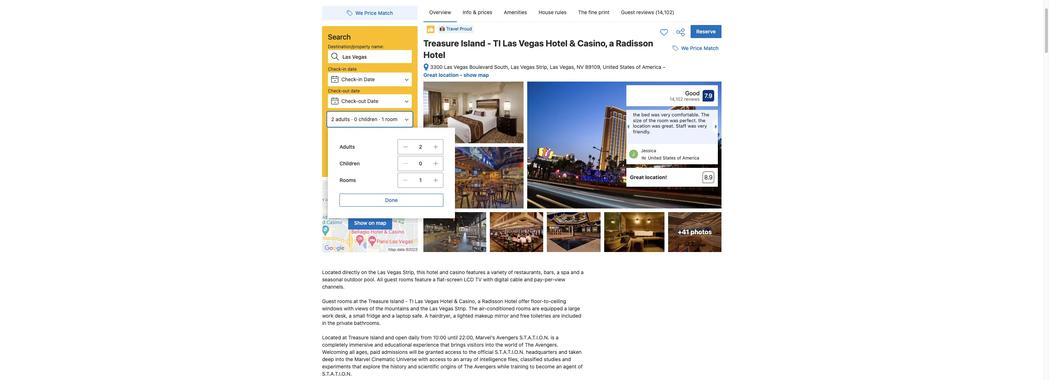 Task type: locate. For each thing, give the bounding box(es) containing it.
1 horizontal spatial very
[[698, 123, 707, 129]]

1 vertical spatial we
[[681, 45, 689, 51]]

adults
[[336, 116, 350, 122]]

1 vertical spatial on
[[361, 270, 367, 276]]

jessica
[[641, 148, 656, 154]]

0 horizontal spatial at
[[342, 335, 347, 341]]

and down universe at the left of the page
[[408, 364, 417, 370]]

guest
[[384, 277, 398, 283]]

location down bed
[[633, 123, 651, 129]]

location down 3300 on the left top of the page
[[439, 72, 459, 78]]

destination/property name:
[[328, 44, 384, 49]]

1 vertical spatial match
[[704, 45, 719, 51]]

0 vertical spatial rooms
[[399, 277, 414, 283]]

0 vertical spatial are
[[532, 306, 540, 312]]

next image
[[715, 125, 720, 129]]

rooms right the guest
[[399, 277, 414, 283]]

1 · from the left
[[351, 116, 353, 122]]

0 vertical spatial america
[[642, 64, 662, 70]]

very up great.
[[661, 112, 671, 118]]

0 horizontal spatial great
[[424, 72, 437, 78]]

located up completely
[[322, 335, 341, 341]]

of right size
[[643, 118, 648, 123]]

check- for check-out date
[[328, 88, 343, 94]]

small
[[353, 313, 365, 319]]

- inside the 3300 las vegas boulevard south, las vegas strip, las vegas, nv 89109, united states of america – great location - show map
[[460, 72, 463, 78]]

the inside "the bed was very comfortable. the size of the room was perfect. the location was great.  staff was very friendly."
[[701, 112, 710, 118]]

0 horizontal spatial out
[[343, 88, 350, 94]]

the right size
[[649, 118, 656, 123]]

date up 2 adults · 0 children · 1 room button
[[368, 98, 379, 104]]

on inside located directly on the las vegas strip, this hotel and casino features a variety of restaurants, bars, a spa and a seasonal outdoor pool. all guest rooms feature a flat-screen lcd tv with digital cable and pay-per-view channels. guest rooms at the treasure island - ti las vegas hotel & casino, a radisson hotel offer floor-to-ceiling windows with views of the mountains and the las vegas strip. the air-conditioned rooms are equipped a large work desk, a small fridge and a laptop safe. a hairdryer, a lighted makeup mirror and free toiletries are included in the private bathrooms. located at treasure island and open daily from 10:00 until 22:00, marvel's avengers s.t.a.t.i.o.n. is a completely immersive and educational experience that brings visitors into the world of the avengers. welcoming all ages, paid admissions will be granted access to the official s.t.a.t.i.o.n. headquarters and taken deep into the marvel cinematic universe with access to an array of intelligence files, classified studies and experiments that explore the history and scientific origins of the avengers while training to become an agent of s.
[[361, 270, 367, 276]]

island down the proud
[[461, 38, 486, 48]]

views
[[355, 306, 368, 312]]

0 vertical spatial we price match
[[356, 10, 393, 16]]

match up name:
[[378, 10, 393, 16]]

0 horizontal spatial match
[[378, 10, 393, 16]]

1 vertical spatial in
[[358, 76, 363, 82]]

guest up windows
[[322, 299, 336, 305]]

a down hotel
[[433, 277, 436, 283]]

0 vertical spatial we
[[356, 10, 363, 16]]

good 14,102 reviews
[[670, 90, 700, 102]]

experience
[[413, 342, 439, 348]]

0 horizontal spatial are
[[532, 306, 540, 312]]

great location!
[[630, 174, 667, 181]]

1 horizontal spatial avengers
[[497, 335, 518, 341]]

united down jessica
[[648, 156, 662, 161]]

las
[[503, 38, 517, 48], [444, 64, 452, 70], [511, 64, 519, 70], [550, 64, 558, 70], [378, 270, 386, 276], [415, 299, 423, 305], [430, 306, 438, 312]]

we price match button down reserve button
[[670, 42, 722, 55]]

date for check-out date
[[351, 88, 360, 94]]

1 vertical spatial +
[[334, 100, 336, 104]]

price down reserve button
[[690, 45, 703, 51]]

1 vertical spatial that
[[352, 364, 362, 370]]

1 horizontal spatial ti
[[493, 38, 501, 48]]

work down windows
[[322, 313, 334, 319]]

united states of america
[[648, 156, 700, 161]]

date up check-in date
[[348, 66, 357, 72]]

the left world
[[496, 342, 503, 348]]

previous image
[[625, 125, 630, 129]]

out for date
[[343, 88, 350, 94]]

+ for check-out date
[[334, 100, 336, 104]]

1 horizontal spatial ·
[[379, 116, 380, 122]]

1 horizontal spatial at
[[354, 299, 358, 305]]

in down windows
[[322, 320, 326, 327]]

1 horizontal spatial island
[[390, 299, 404, 305]]

0 horizontal spatial guest
[[322, 299, 336, 305]]

entire homes & apartments
[[335, 131, 390, 137]]

1 horizontal spatial to
[[463, 350, 468, 356]]

of
[[636, 64, 641, 70], [643, 118, 648, 123], [677, 156, 682, 161], [508, 270, 513, 276], [370, 306, 374, 312], [519, 342, 524, 348], [474, 357, 479, 363], [458, 364, 463, 370], [578, 364, 583, 370]]

casino, inside treasure island - ti las vegas hotel & casino, a radisson hotel
[[578, 38, 608, 48]]

+ down 'check-out date' at the top of the page
[[334, 100, 336, 104]]

date
[[348, 66, 357, 72], [351, 88, 360, 94]]

2 + from the top
[[334, 100, 336, 104]]

ti inside treasure island - ti las vegas hotel & casino, a radisson hotel
[[493, 38, 501, 48]]

of right array
[[474, 357, 479, 363]]

2 for 2 adults · 0 children · 1 room
[[331, 116, 334, 122]]

0 vertical spatial avengers
[[497, 335, 518, 341]]

homes
[[348, 131, 361, 137]]

1 horizontal spatial casino,
[[578, 38, 608, 48]]

guest
[[621, 9, 635, 15], [322, 299, 336, 305]]

united
[[603, 64, 619, 70], [648, 156, 662, 161]]

2 vertical spatial with
[[418, 357, 428, 363]]

marvel's
[[476, 335, 495, 341]]

1 vertical spatial located
[[322, 335, 341, 341]]

scored 8.9 element
[[703, 172, 715, 184]]

1 vertical spatial map
[[376, 220, 387, 226]]

america
[[642, 64, 662, 70], [683, 156, 700, 161]]

1 vertical spatial price
[[690, 45, 703, 51]]

a down mountains on the bottom left of the page
[[392, 313, 395, 319]]

are
[[532, 306, 540, 312], [553, 313, 560, 319]]

vegas up a
[[425, 299, 439, 305]]

2 horizontal spatial rooms
[[516, 306, 531, 312]]

0 horizontal spatial we price match
[[356, 10, 393, 16]]

amenities
[[504, 9, 527, 15]]

scored 7.9 element
[[703, 90, 715, 102]]

hotel
[[546, 38, 568, 48], [424, 50, 445, 60], [440, 299, 453, 305], [505, 299, 517, 305]]

ti inside located directly on the las vegas strip, this hotel and casino features a variety of restaurants, bars, a spa and a seasonal outdoor pool. all guest rooms feature a flat-screen lcd tv with digital cable and pay-per-view channels. guest rooms at the treasure island - ti las vegas hotel & casino, a radisson hotel offer floor-to-ceiling windows with views of the mountains and the las vegas strip. the air-conditioned rooms are equipped a large work desk, a small fridge and a laptop safe. a hairdryer, a lighted makeup mirror and free toiletries are included in the private bathrooms. located at treasure island and open daily from 10:00 until 22:00, marvel's avengers s.t.a.t.i.o.n. is a completely immersive and educational experience that brings visitors into the world of the avengers. welcoming all ages, paid admissions will be granted access to the official s.t.a.t.i.o.n. headquarters and taken deep into the marvel cinematic universe with access to an array of intelligence files, classified studies and experiments that explore the history and scientific origins of the avengers while training to become an agent of s.
[[409, 299, 414, 305]]

0 vertical spatial location
[[439, 72, 459, 78]]

s.t.a.t.i.o.n. up avengers.
[[520, 335, 549, 341]]

to up origins
[[447, 357, 452, 363]]

show
[[464, 72, 477, 78]]

show on map
[[354, 220, 387, 226]]

an left array
[[453, 357, 459, 363]]

strip,
[[536, 64, 549, 70], [403, 270, 415, 276]]

1 vertical spatial an
[[556, 364, 562, 370]]

treasure
[[424, 38, 459, 48], [368, 299, 389, 305], [348, 335, 369, 341]]

avengers down "intelligence"
[[474, 364, 496, 370]]

treasure up fridge
[[368, 299, 389, 305]]

1 horizontal spatial on
[[369, 220, 375, 226]]

welcoming
[[322, 350, 348, 356]]

· right children at top left
[[379, 116, 380, 122]]

date
[[364, 76, 375, 82], [368, 98, 379, 104]]

las up the all
[[378, 270, 386, 276]]

1 vertical spatial with
[[344, 306, 354, 312]]

1 horizontal spatial out
[[358, 98, 366, 104]]

14,102
[[670, 97, 683, 102]]

the up headquarters
[[525, 342, 534, 348]]

0 horizontal spatial avengers
[[474, 364, 496, 370]]

proud
[[460, 26, 472, 32]]

on up pool.
[[361, 270, 367, 276]]

1 horizontal spatial an
[[556, 364, 562, 370]]

map
[[478, 72, 489, 78], [376, 220, 387, 226]]

0 horizontal spatial strip,
[[403, 270, 415, 276]]

2
[[331, 116, 334, 122], [419, 144, 422, 150]]

room inside "the bed was very comfortable. the size of the room was perfect. the location was great.  staff was very friendly."
[[657, 118, 669, 123]]

strip, inside the 3300 las vegas boulevard south, las vegas strip, las vegas, nv 89109, united states of america – great location - show map
[[536, 64, 549, 70]]

are down floor-
[[532, 306, 540, 312]]

1 vertical spatial reviews
[[684, 97, 700, 102]]

1 horizontal spatial room
[[657, 118, 669, 123]]

the up pool.
[[369, 270, 376, 276]]

1 horizontal spatial america
[[683, 156, 700, 161]]

with down be
[[418, 357, 428, 363]]

& up vegas,
[[570, 38, 576, 48]]

rooms
[[340, 177, 356, 183]]

0 horizontal spatial location
[[439, 72, 459, 78]]

0 horizontal spatial we price match button
[[344, 7, 396, 20]]

2 vertical spatial to
[[530, 364, 535, 370]]

at
[[354, 299, 358, 305], [342, 335, 347, 341]]

0 horizontal spatial we
[[356, 10, 363, 16]]

located
[[322, 270, 341, 276], [322, 335, 341, 341]]

1 + from the top
[[334, 78, 336, 82]]

was right bed
[[651, 112, 660, 118]]

the
[[578, 9, 587, 15], [701, 112, 710, 118], [469, 306, 478, 312], [525, 342, 534, 348], [464, 364, 473, 370]]

+ down 'check-in date'
[[334, 78, 336, 82]]

guest right print at the top right of the page
[[621, 9, 635, 15]]

access down granted
[[430, 357, 446, 363]]

1 vertical spatial location
[[633, 123, 651, 129]]

very left next icon
[[698, 123, 707, 129]]

located up seasonal on the bottom of the page
[[322, 270, 341, 276]]

1 vertical spatial avengers
[[474, 364, 496, 370]]

1 vertical spatial 1
[[419, 177, 422, 183]]

1 vertical spatial radisson
[[482, 299, 503, 305]]

at up completely
[[342, 335, 347, 341]]

1 vertical spatial date
[[351, 88, 360, 94]]

intelligence
[[480, 357, 507, 363]]

- up mountains on the bottom left of the page
[[405, 299, 408, 305]]

1 horizontal spatial work
[[368, 141, 378, 146]]

check-
[[328, 66, 343, 72], [341, 76, 358, 82], [328, 88, 343, 94], [341, 98, 358, 104]]

0 vertical spatial we price match button
[[344, 7, 396, 20]]

great inside the 3300 las vegas boulevard south, las vegas strip, las vegas, nv 89109, united states of america – great location - show map
[[424, 72, 437, 78]]

south,
[[494, 64, 510, 70]]

universe
[[397, 357, 417, 363]]

with up desk,
[[344, 306, 354, 312]]

amenities link
[[498, 3, 533, 22]]

traveling
[[342, 141, 360, 146]]

las up great location - show map button
[[444, 64, 452, 70]]

0 vertical spatial 0
[[354, 116, 357, 122]]

casino, up strip.
[[459, 299, 477, 305]]

air-
[[479, 306, 487, 312]]

–
[[663, 64, 666, 70]]

0 horizontal spatial radisson
[[482, 299, 503, 305]]

america down staff
[[683, 156, 700, 161]]

0 vertical spatial island
[[461, 38, 486, 48]]

guest inside located directly on the las vegas strip, this hotel and casino features a variety of restaurants, bars, a spa and a seasonal outdoor pool. all guest rooms feature a flat-screen lcd tv with digital cable and pay-per-view channels. guest rooms at the treasure island - ti las vegas hotel & casino, a radisson hotel offer floor-to-ceiling windows with views of the mountains and the las vegas strip. the air-conditioned rooms are equipped a large work desk, a small fridge and a laptop safe. a hairdryer, a lighted makeup mirror and free toiletries are included in the private bathrooms. located at treasure island and open daily from 10:00 until 22:00, marvel's avengers s.t.a.t.i.o.n. is a completely immersive and educational experience that brings visitors into the world of the avengers. welcoming all ages, paid admissions will be granted access to the official s.t.a.t.i.o.n. headquarters and taken deep into the marvel cinematic universe with access to an array of intelligence files, classified studies and experiments that explore the history and scientific origins of the avengers while training to become an agent of s.
[[322, 299, 336, 305]]

0 horizontal spatial ·
[[351, 116, 353, 122]]

2 horizontal spatial in
[[358, 76, 363, 82]]

radisson inside located directly on the las vegas strip, this hotel and casino features a variety of restaurants, bars, a spa and a seasonal outdoor pool. all guest rooms feature a flat-screen lcd tv with digital cable and pay-per-view channels. guest rooms at the treasure island - ti las vegas hotel & casino, a radisson hotel offer floor-to-ceiling windows with views of the mountains and the las vegas strip. the air-conditioned rooms are equipped a large work desk, a small fridge and a laptop safe. a hairdryer, a lighted makeup mirror and free toiletries are included in the private bathrooms. located at treasure island and open daily from 10:00 until 22:00, marvel's avengers s.t.a.t.i.o.n. is a completely immersive and educational experience that brings visitors into the world of the avengers. welcoming all ages, paid admissions will be granted access to the official s.t.a.t.i.o.n. headquarters and taken deep into the marvel cinematic universe with access to an array of intelligence files, classified studies and experiments that explore the history and scientific origins of the avengers while training to become an agent of s.
[[482, 299, 503, 305]]

date down where are you going? field
[[364, 76, 375, 82]]

& inside search section
[[363, 131, 366, 137]]

2 adults · 0 children · 1 room
[[331, 116, 398, 122]]

great.
[[662, 123, 675, 129]]

in up 'check-out date' at the top of the page
[[358, 76, 363, 82]]

1 horizontal spatial match
[[704, 45, 719, 51]]

0 horizontal spatial work
[[322, 313, 334, 319]]

was
[[651, 112, 660, 118], [670, 118, 679, 123], [652, 123, 661, 129], [688, 123, 697, 129]]

channels.
[[322, 284, 345, 290]]

0 vertical spatial with
[[483, 277, 493, 283]]

the up views
[[359, 299, 367, 305]]

2 vertical spatial island
[[370, 335, 384, 341]]

name:
[[372, 44, 384, 49]]

strip, left the 'this'
[[403, 270, 415, 276]]

island inside treasure island - ti las vegas hotel & casino, a radisson hotel
[[461, 38, 486, 48]]

vegas inside treasure island - ti las vegas hotel & casino, a radisson hotel
[[519, 38, 544, 48]]

1 horizontal spatial into
[[485, 342, 494, 348]]

1 horizontal spatial states
[[663, 156, 676, 161]]

2 horizontal spatial -
[[487, 38, 491, 48]]

of right agent
[[578, 364, 583, 370]]

out up 2 adults · 0 children · 1 room
[[358, 98, 366, 104]]

room
[[385, 116, 398, 122], [657, 118, 669, 123]]

3300
[[430, 64, 443, 70]]

1 vertical spatial island
[[390, 299, 404, 305]]

0 horizontal spatial in
[[322, 320, 326, 327]]

search section
[[319, 0, 455, 253]]

map inside search section
[[376, 220, 387, 226]]

room inside button
[[385, 116, 398, 122]]

work inside search section
[[368, 141, 378, 146]]

strip, down treasure island - ti las vegas hotel & casino, a radisson hotel
[[536, 64, 549, 70]]

training
[[511, 364, 529, 370]]

friendly.
[[633, 129, 651, 135]]

that
[[441, 342, 450, 348], [352, 364, 362, 370]]

agent
[[563, 364, 577, 370]]

0 vertical spatial 1
[[382, 116, 384, 122]]

valign  initial image
[[427, 25, 435, 34]]

of inside the 3300 las vegas boulevard south, las vegas strip, las vegas, nv 89109, united states of america – great location - show map
[[636, 64, 641, 70]]

rated good element
[[630, 89, 700, 98]]

map right the show
[[376, 220, 387, 226]]

& inside located directly on the las vegas strip, this hotel and casino features a variety of restaurants, bars, a spa and a seasonal outdoor pool. all guest rooms feature a flat-screen lcd tv with digital cable and pay-per-view channels. guest rooms at the treasure island - ti las vegas hotel & casino, a radisson hotel offer floor-to-ceiling windows with views of the mountains and the las vegas strip. the air-conditioned rooms are equipped a large work desk, a small fridge and a laptop safe. a hairdryer, a lighted makeup mirror and free toiletries are included in the private bathrooms. located at treasure island and open daily from 10:00 until 22:00, marvel's avengers s.t.a.t.i.o.n. is a completely immersive and educational experience that brings visitors into the world of the avengers. welcoming all ages, paid admissions will be granted access to the official s.t.a.t.i.o.n. headquarters and taken deep into the marvel cinematic universe with access to an array of intelligence files, classified studies and experiments that explore the history and scientific origins of the avengers while training to become an agent of s.
[[454, 299, 458, 305]]

history
[[391, 364, 407, 370]]

a right is
[[556, 335, 559, 341]]

rules
[[555, 9, 567, 15]]

we price match
[[356, 10, 393, 16], [681, 45, 719, 51]]

0 vertical spatial out
[[343, 88, 350, 94]]

0 vertical spatial strip,
[[536, 64, 549, 70]]

location inside "the bed was very comfortable. the size of the room was perfect. the location was great.  staff was very friendly."
[[633, 123, 651, 129]]

and down 'restaurants,'
[[524, 277, 533, 283]]

show on map button
[[322, 180, 419, 253], [348, 217, 392, 230]]

states right 89109,
[[620, 64, 635, 70]]

0 horizontal spatial very
[[661, 112, 671, 118]]

island up mountains on the bottom left of the page
[[390, 299, 404, 305]]

radisson inside treasure island - ti las vegas hotel & casino, a radisson hotel
[[616, 38, 653, 48]]

and up flat-
[[440, 270, 449, 276]]

rooms down offer
[[516, 306, 531, 312]]

daily
[[409, 335, 420, 341]]

at up views
[[354, 299, 358, 305]]

0 vertical spatial map
[[478, 72, 489, 78]]

0 vertical spatial date
[[348, 66, 357, 72]]

price up name:
[[365, 10, 377, 16]]

room up apartments
[[385, 116, 398, 122]]

1 horizontal spatial location
[[633, 123, 651, 129]]

0 horizontal spatial casino,
[[459, 299, 477, 305]]

las inside treasure island - ti las vegas hotel & casino, a radisson hotel
[[503, 38, 517, 48]]

entire
[[335, 131, 346, 137]]

work right for
[[368, 141, 378, 146]]

1 vertical spatial we price match
[[681, 45, 719, 51]]

safe.
[[412, 313, 424, 319]]

1 vertical spatial work
[[322, 313, 334, 319]]

date for check-out date
[[368, 98, 379, 104]]

good
[[686, 90, 700, 97]]

1 horizontal spatial reviews
[[684, 97, 700, 102]]

0 vertical spatial an
[[453, 357, 459, 363]]

1 vertical spatial states
[[663, 156, 676, 161]]

size
[[633, 118, 642, 123]]

2 inside button
[[331, 116, 334, 122]]

on right the show
[[369, 220, 375, 226]]

treasure up immersive
[[348, 335, 369, 341]]

8.9
[[705, 174, 713, 181]]

date up check-out date
[[351, 88, 360, 94]]

0 horizontal spatial 2
[[331, 116, 334, 122]]

1 inside button
[[382, 116, 384, 122]]

admissions
[[382, 350, 408, 356]]

2 · from the left
[[379, 116, 380, 122]]

i'm traveling for work
[[335, 141, 378, 146]]

2 vertical spatial -
[[405, 299, 408, 305]]

ti up south,
[[493, 38, 501, 48]]

1 right children at top left
[[382, 116, 384, 122]]

pool.
[[364, 277, 376, 283]]

is
[[551, 335, 555, 341]]

tv
[[475, 277, 482, 283]]

we price match button up name:
[[344, 7, 396, 20]]

island up paid
[[370, 335, 384, 341]]

1 vertical spatial guest
[[322, 299, 336, 305]]

the down array
[[464, 364, 473, 370]]

to down classified
[[530, 364, 535, 370]]

studies
[[544, 357, 561, 363]]

0 vertical spatial at
[[354, 299, 358, 305]]

an down 'studies'
[[556, 364, 562, 370]]

perfect.
[[680, 118, 697, 123]]

room right bed
[[657, 118, 669, 123]]

s.t.a.t.i.o.n.
[[520, 335, 549, 341], [495, 350, 525, 356]]

of up fridge
[[370, 306, 374, 312]]



Task type: vqa. For each thing, say whether or not it's contained in the screenshot.
the rightmost with
yes



Task type: describe. For each thing, give the bounding box(es) containing it.
files,
[[508, 357, 519, 363]]

the down cinematic on the left
[[382, 364, 389, 370]]

headquarters
[[526, 350, 557, 356]]

a left the spa
[[557, 270, 560, 276]]

check- for check-out date
[[341, 98, 358, 104]]

treasure inside treasure island - ti las vegas hotel & casino, a radisson hotel
[[424, 38, 459, 48]]

outdoor
[[344, 277, 363, 283]]

map inside the 3300 las vegas boulevard south, las vegas strip, las vegas, nv 89109, united states of america – great location - show map
[[478, 72, 489, 78]]

and up educational
[[385, 335, 394, 341]]

1 horizontal spatial with
[[418, 357, 428, 363]]

check-out date
[[341, 98, 379, 104]]

of up cable
[[508, 270, 513, 276]]

hotel up 3300 on the left top of the page
[[424, 50, 445, 60]]

and up paid
[[375, 342, 383, 348]]

2 adults · 0 children · 1 room button
[[328, 113, 412, 126]]

info & prices
[[463, 9, 492, 15]]

house rules link
[[533, 3, 573, 22]]

ceiling
[[551, 299, 566, 305]]

brings
[[451, 342, 466, 348]]

we price match button inside search section
[[344, 7, 396, 20]]

located directly on the las vegas strip, this hotel and casino features a variety of restaurants, bars, a spa and a seasonal outdoor pool. all guest rooms feature a flat-screen lcd tv with digital cable and pay-per-view channels. guest rooms at the treasure island - ti las vegas hotel & casino, a radisson hotel offer floor-to-ceiling windows with views of the mountains and the las vegas strip. the air-conditioned rooms are equipped a large work desk, a small fridge and a laptop safe. a hairdryer, a lighted makeup mirror and free toiletries are included in the private bathrooms. located at treasure island and open daily from 10:00 until 22:00, marvel's avengers s.t.a.t.i.o.n. is a completely immersive and educational experience that brings visitors into the world of the avengers. welcoming all ages, paid admissions will be granted access to the official s.t.a.t.i.o.n. headquarters and taken deep into the marvel cinematic universe with access to an array of intelligence files, classified studies and experiments that explore the history and scientific origins of the avengers while training to become an agent of s.
[[322, 270, 587, 381]]

destination/property
[[328, 44, 370, 49]]

of inside "the bed was very comfortable. the size of the room was perfect. the location was great.  staff was very friendly."
[[643, 118, 648, 123]]

conditioned
[[487, 306, 515, 312]]

until
[[448, 335, 458, 341]]

immersive
[[349, 342, 373, 348]]

house rules
[[539, 9, 567, 15]]

1 vertical spatial united
[[648, 156, 662, 161]]

hotel up vegas,
[[546, 38, 568, 48]]

click to open map view image
[[424, 63, 429, 71]]

of down staff
[[677, 156, 682, 161]]

was right staff
[[688, 123, 697, 129]]

united inside the 3300 las vegas boulevard south, las vegas strip, las vegas, nv 89109, united states of america – great location - show map
[[603, 64, 619, 70]]

treasure island - ti las vegas hotel & casino, a radisson hotel
[[424, 38, 653, 60]]

7.9
[[705, 93, 713, 99]]

check- for check-in date
[[341, 76, 358, 82]]

per-
[[545, 277, 555, 283]]

the left air-
[[469, 306, 478, 312]]

and left taken
[[559, 350, 568, 356]]

a down strip.
[[453, 313, 456, 319]]

las right south,
[[511, 64, 519, 70]]

all
[[350, 350, 355, 356]]

0 horizontal spatial reviews
[[637, 9, 654, 15]]

check-in date
[[341, 76, 375, 82]]

date for check-in date
[[348, 66, 357, 72]]

to-
[[544, 299, 551, 305]]

strip.
[[455, 306, 467, 312]]

the left fine
[[578, 9, 587, 15]]

1 vertical spatial s.t.a.t.i.o.n.
[[495, 350, 525, 356]]

in for date
[[343, 66, 347, 72]]

fine
[[589, 9, 597, 15]]

this
[[417, 270, 425, 276]]

1 horizontal spatial guest
[[621, 9, 635, 15]]

strip, inside located directly on the las vegas strip, this hotel and casino features a variety of restaurants, bars, a spa and a seasonal outdoor pool. all guest rooms feature a flat-screen lcd tv with digital cable and pay-per-view channels. guest rooms at the treasure island - ti las vegas hotel & casino, a radisson hotel offer floor-to-ceiling windows with views of the mountains and the las vegas strip. the air-conditioned rooms are equipped a large work desk, a small fridge and a laptop safe. a hairdryer, a lighted makeup mirror and free toiletries are included in the private bathrooms. located at treasure island and open daily from 10:00 until 22:00, marvel's avengers s.t.a.t.i.o.n. is a completely immersive and educational experience that brings visitors into the world of the avengers. welcoming all ages, paid admissions will be granted access to the official s.t.a.t.i.o.n. headquarters and taken deep into the marvel cinematic universe with access to an array of intelligence files, classified studies and experiments that explore the history and scientific origins of the avengers while training to become an agent of s.
[[403, 270, 415, 276]]

Where are you going? field
[[340, 50, 412, 63]]

vegas up the guest
[[387, 270, 402, 276]]

vegas up hairdryer,
[[439, 306, 454, 312]]

work inside located directly on the las vegas strip, this hotel and casino features a variety of restaurants, bars, a spa and a seasonal outdoor pool. all guest rooms feature a flat-screen lcd tv with digital cable and pay-per-view channels. guest rooms at the treasure island - ti las vegas hotel & casino, a radisson hotel offer floor-to-ceiling windows with views of the mountains and the las vegas strip. the air-conditioned rooms are equipped a large work desk, a small fridge and a laptop safe. a hairdryer, a lighted makeup mirror and free toiletries are included in the private bathrooms. located at treasure island and open daily from 10:00 until 22:00, marvel's avengers s.t.a.t.i.o.n. is a completely immersive and educational experience that brings visitors into the world of the avengers. welcoming all ages, paid admissions will be granted access to the official s.t.a.t.i.o.n. headquarters and taken deep into the marvel cinematic universe with access to an array of intelligence files, classified studies and experiments that explore the history and scientific origins of the avengers while training to become an agent of s.
[[322, 313, 334, 319]]

las left vegas,
[[550, 64, 558, 70]]

and up agent
[[562, 357, 571, 363]]

hairdryer,
[[430, 313, 452, 319]]

open
[[396, 335, 407, 341]]

info & prices link
[[457, 3, 498, 22]]

2 vertical spatial rooms
[[516, 306, 531, 312]]

22:00,
[[459, 335, 474, 341]]

variety
[[491, 270, 507, 276]]

visitors
[[467, 342, 484, 348]]

guest reviews (14,102) link
[[616, 3, 680, 22]]

spa
[[561, 270, 570, 276]]

89109,
[[585, 64, 602, 70]]

educational
[[385, 342, 412, 348]]

america inside the 3300 las vegas boulevard south, las vegas strip, las vegas, nv 89109, united states of america – great location - show map
[[642, 64, 662, 70]]

1 vertical spatial are
[[553, 313, 560, 319]]

offer
[[519, 299, 530, 305]]

was left perfect. on the top right of page
[[670, 118, 679, 123]]

1 located from the top
[[322, 270, 341, 276]]

2 horizontal spatial with
[[483, 277, 493, 283]]

world
[[505, 342, 518, 348]]

be
[[418, 350, 424, 356]]

and left the free
[[510, 313, 519, 319]]

- inside located directly on the las vegas strip, this hotel and casino features a variety of restaurants, bars, a spa and a seasonal outdoor pool. all guest rooms feature a flat-screen lcd tv with digital cable and pay-per-view channels. guest rooms at the treasure island - ti las vegas hotel & casino, a radisson hotel offer floor-to-ceiling windows with views of the mountains and the las vegas strip. the air-conditioned rooms are equipped a large work desk, a small fridge and a laptop safe. a hairdryer, a lighted makeup mirror and free toiletries are included in the private bathrooms. located at treasure island and open daily from 10:00 until 22:00, marvel's avengers s.t.a.t.i.o.n. is a completely immersive and educational experience that brings visitors into the world of the avengers. welcoming all ages, paid admissions will be granted access to the official s.t.a.t.i.o.n. headquarters and taken deep into the marvel cinematic universe with access to an array of intelligence files, classified studies and experiments that explore the history and scientific origins of the avengers while training to become an agent of s.
[[405, 299, 408, 305]]

las up safe.
[[415, 299, 423, 305]]

directly
[[342, 270, 360, 276]]

the right perfect. on the top right of page
[[699, 118, 706, 123]]

reserve button
[[691, 25, 722, 38]]

comfortable.
[[672, 112, 700, 118]]

1 horizontal spatial 1
[[419, 177, 422, 183]]

a right the spa
[[581, 270, 584, 276]]

of right world
[[519, 342, 524, 348]]

2 vertical spatial treasure
[[348, 335, 369, 341]]

vegas up great location - show map button
[[454, 64, 468, 70]]

in inside located directly on the las vegas strip, this hotel and casino features a variety of restaurants, bars, a spa and a seasonal outdoor pool. all guest rooms feature a flat-screen lcd tv with digital cable and pay-per-view channels. guest rooms at the treasure island - ti las vegas hotel & casino, a radisson hotel offer floor-to-ceiling windows with views of the mountains and the las vegas strip. the air-conditioned rooms are equipped a large work desk, a small fridge and a laptop safe. a hairdryer, a lighted makeup mirror and free toiletries are included in the private bathrooms. located at treasure island and open daily from 10:00 until 22:00, marvel's avengers s.t.a.t.i.o.n. is a completely immersive and educational experience that brings visitors into the world of the avengers. welcoming all ages, paid admissions will be granted access to the official s.t.a.t.i.o.n. headquarters and taken deep into the marvel cinematic universe with access to an array of intelligence files, classified studies and experiments that explore the history and scientific origins of the avengers while training to become an agent of s.
[[322, 320, 326, 327]]

match inside search section
[[378, 10, 393, 16]]

1 horizontal spatial we price match
[[681, 45, 719, 51]]

1 vertical spatial to
[[447, 357, 452, 363]]

in for date
[[358, 76, 363, 82]]

3300 las vegas boulevard south, las vegas strip, las vegas, nv 89109, united states of america – great location - show map
[[424, 64, 666, 78]]

the fine print
[[578, 9, 610, 15]]

1 horizontal spatial we price match button
[[670, 42, 722, 55]]

out for date
[[358, 98, 366, 104]]

floor-
[[531, 299, 544, 305]]

0 vertical spatial that
[[441, 342, 450, 348]]

vegas down treasure island - ti las vegas hotel & casino, a radisson hotel
[[521, 64, 535, 70]]

children
[[340, 161, 360, 167]]

0 vertical spatial very
[[661, 112, 671, 118]]

mountains
[[385, 306, 409, 312]]

check- for check-in date
[[328, 66, 343, 72]]

become
[[536, 364, 555, 370]]

laptop
[[396, 313, 411, 319]]

windows
[[322, 306, 343, 312]]

included
[[562, 313, 582, 319]]

completely
[[322, 342, 348, 348]]

1 vertical spatial treasure
[[368, 299, 389, 305]]

bed
[[642, 112, 650, 118]]

bars,
[[544, 270, 556, 276]]

states inside the 3300 las vegas boulevard south, las vegas strip, las vegas, nv 89109, united states of america – great location - show map
[[620, 64, 635, 70]]

desk,
[[335, 313, 348, 319]]

1 horizontal spatial 0
[[419, 161, 422, 167]]

flat-
[[437, 277, 447, 283]]

search
[[328, 33, 351, 41]]

the down all
[[346, 357, 353, 363]]

the fine print link
[[573, 3, 616, 22]]

children
[[359, 116, 378, 122]]

date for check-in date
[[364, 76, 375, 82]]

a left the large at the right bottom of the page
[[564, 306, 567, 312]]

reviews inside 'good 14,102 reviews'
[[684, 97, 700, 102]]

- inside treasure island - ti las vegas hotel & casino, a radisson hotel
[[487, 38, 491, 48]]

0 horizontal spatial that
[[352, 364, 362, 370]]

a
[[425, 313, 428, 319]]

the left bed
[[633, 112, 640, 118]]

deep
[[322, 357, 334, 363]]

origins
[[441, 364, 457, 370]]

and right fridge
[[382, 313, 391, 319]]

travel proud
[[446, 26, 472, 32]]

scientific
[[418, 364, 439, 370]]

great location - show map button
[[424, 72, 489, 78]]

1 vertical spatial rooms
[[337, 299, 352, 305]]

official
[[478, 350, 494, 356]]

location!
[[645, 174, 667, 181]]

the bed was very comfortable. the size of the room was perfect. the location was great.  staff was very friendly.
[[633, 112, 710, 135]]

las up hairdryer,
[[430, 306, 438, 312]]

hotel up conditioned
[[505, 299, 517, 305]]

and up safe.
[[411, 306, 419, 312]]

view
[[555, 277, 566, 283]]

reserve
[[697, 28, 716, 35]]

and right the spa
[[571, 270, 580, 276]]

hotel
[[427, 270, 438, 276]]

hotel up hairdryer,
[[440, 299, 453, 305]]

(14,102)
[[656, 9, 675, 15]]

1 vertical spatial access
[[430, 357, 446, 363]]

bathrooms.
[[354, 320, 381, 327]]

& right info
[[473, 9, 477, 15]]

classified
[[521, 357, 543, 363]]

& inside treasure island - ti las vegas hotel & casino, a radisson hotel
[[570, 38, 576, 48]]

paid
[[370, 350, 380, 356]]

done button
[[340, 194, 444, 207]]

array
[[461, 357, 472, 363]]

granted
[[426, 350, 444, 356]]

1 horizontal spatial great
[[630, 174, 644, 181]]

1 vertical spatial very
[[698, 123, 707, 129]]

0 horizontal spatial island
[[370, 335, 384, 341]]

the down desk,
[[328, 320, 335, 327]]

1 vertical spatial america
[[683, 156, 700, 161]]

0 horizontal spatial an
[[453, 357, 459, 363]]

we inside search section
[[356, 10, 363, 16]]

a left small
[[349, 313, 352, 319]]

location inside the 3300 las vegas boulevard south, las vegas strip, las vegas, nv 89109, united states of america – great location - show map
[[439, 72, 459, 78]]

casino, inside located directly on the las vegas strip, this hotel and casino features a variety of restaurants, bars, a spa and a seasonal outdoor pool. all guest rooms feature a flat-screen lcd tv with digital cable and pay-per-view channels. guest rooms at the treasure island - ti las vegas hotel & casino, a radisson hotel offer floor-to-ceiling windows with views of the mountains and the las vegas strip. the air-conditioned rooms are equipped a large work desk, a small fridge and a laptop safe. a hairdryer, a lighted makeup mirror and free toiletries are included in the private bathrooms. located at treasure island and open daily from 10:00 until 22:00, marvel's avengers s.t.a.t.i.o.n. is a completely immersive and educational experience that brings visitors into the world of the avengers. welcoming all ages, paid admissions will be granted access to the official s.t.a.t.i.o.n. headquarters and taken deep into the marvel cinematic universe with access to an array of intelligence files, classified studies and experiments that explore the history and scientific origins of the avengers while training to become an agent of s.
[[459, 299, 477, 305]]

0 vertical spatial s.t.a.t.i.o.n.
[[520, 335, 549, 341]]

seasonal
[[322, 277, 343, 283]]

a up air-
[[478, 299, 481, 305]]

2 for 2
[[419, 144, 422, 150]]

0 vertical spatial to
[[463, 350, 468, 356]]

the up a
[[421, 306, 428, 312]]

price inside search section
[[365, 10, 377, 16]]

we price match inside search section
[[356, 10, 393, 16]]

0 vertical spatial access
[[445, 350, 462, 356]]

2 located from the top
[[322, 335, 341, 341]]

lcd
[[464, 277, 474, 283]]

1 horizontal spatial rooms
[[399, 277, 414, 283]]

of down array
[[458, 364, 463, 370]]

0 inside button
[[354, 116, 357, 122]]

+ for check-in date
[[334, 78, 336, 82]]

was left great.
[[652, 123, 661, 129]]

apartments
[[367, 131, 390, 137]]

10:00
[[433, 335, 447, 341]]

will
[[409, 350, 417, 356]]

a left variety
[[487, 270, 490, 276]]

free
[[520, 313, 530, 319]]

feature
[[415, 277, 432, 283]]

the down visitors
[[469, 350, 477, 356]]

1 horizontal spatial price
[[690, 45, 703, 51]]

0 horizontal spatial into
[[335, 357, 344, 363]]

on inside search section
[[369, 220, 375, 226]]

the up fridge
[[376, 306, 383, 312]]

pay-
[[534, 277, 545, 283]]

a inside treasure island - ti las vegas hotel & casino, a radisson hotel
[[609, 38, 614, 48]]

+41 photos link
[[668, 213, 722, 253]]

staff
[[676, 123, 687, 129]]



